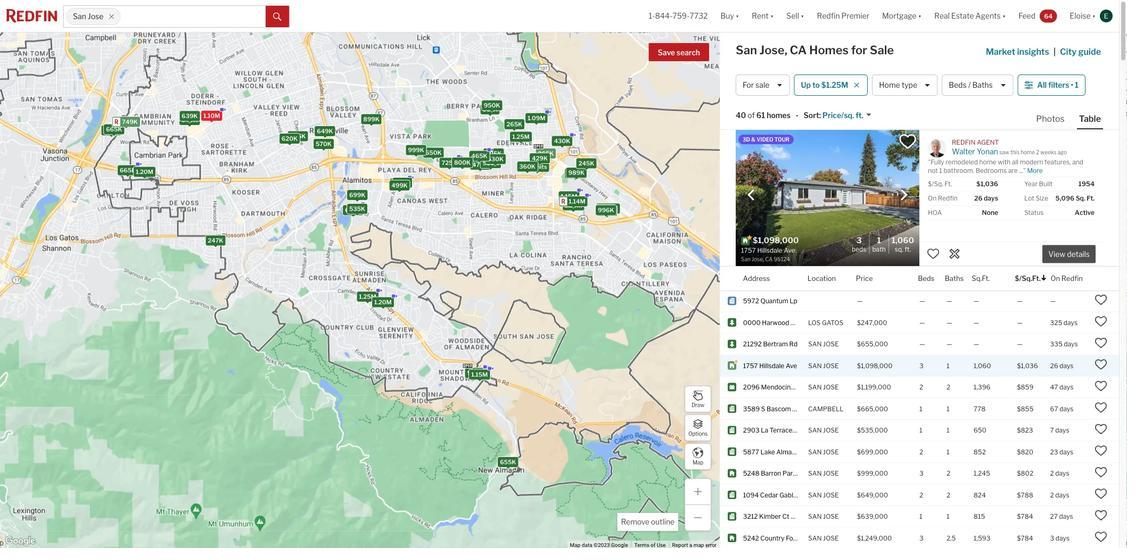 Task type: vqa. For each thing, say whether or not it's contained in the screenshot.


Task type: describe. For each thing, give the bounding box(es) containing it.
buy ▾ button
[[721, 0, 740, 32]]

3 inside 3 beds
[[857, 235, 862, 245]]

0 vertical spatial 265k
[[507, 121, 523, 128]]

1 vertical spatial 649k
[[317, 128, 333, 135]]

67
[[1051, 405, 1059, 413]]

5248
[[744, 470, 760, 478]]

..."
[[1020, 167, 1027, 175]]

bedrooms
[[976, 167, 1008, 175]]

address button
[[743, 267, 770, 291]]

favorite button image
[[899, 133, 917, 151]]

0 horizontal spatial beds
[[852, 246, 867, 254]]

$/sq.ft.
[[1016, 275, 1041, 283]]

▾ for eloise ▾
[[1093, 11, 1096, 20]]

625k
[[290, 133, 306, 140]]

1,060 for 1,060 sq. ft.
[[892, 235, 915, 245]]

1757
[[744, 362, 758, 370]]

on redfin button
[[1051, 267, 1084, 291]]

walter yonan image
[[922, 139, 951, 168]]

0 horizontal spatial ln
[[797, 384, 804, 392]]

989k
[[569, 170, 585, 176]]

4 jose from the top
[[824, 427, 839, 435]]

home
[[880, 81, 901, 90]]

0 horizontal spatial on redfin
[[929, 195, 958, 202]]

ft. for 5,096
[[1088, 195, 1095, 202]]

1 horizontal spatial 1.25m
[[513, 133, 530, 140]]

7 for 7 units
[[599, 205, 602, 212]]

remove up to $1.25m image
[[854, 82, 861, 88]]

details
[[1068, 250, 1091, 259]]

▾ for sell ▾
[[801, 11, 805, 20]]

8 san from the top
[[809, 513, 822, 521]]

5242 country forge ln link
[[744, 534, 813, 543]]

749k
[[122, 118, 138, 125]]

favorite this home image for 335 days
[[1095, 337, 1108, 350]]

favorite this home image for 23 days
[[1095, 445, 1108, 458]]

dr for 5248 barron park dr
[[799, 470, 806, 478]]

$1,199,000
[[858, 384, 892, 392]]

3589 s bascom ave #10
[[744, 405, 817, 413]]

3d & video tour
[[743, 136, 790, 143]]

1 vertical spatial 1.20m
[[374, 299, 392, 306]]

san for san jose, ca homes for sale
[[736, 43, 758, 57]]

of
[[748, 111, 755, 120]]

"fully
[[929, 159, 945, 166]]

5248 barron park dr link
[[744, 470, 806, 478]]

photo of 1757 hillsdale ave, san jose, ca 95124 image
[[736, 130, 920, 266]]

real estate agents ▾ button
[[929, 0, 1013, 32]]

1 vertical spatial 665k
[[120, 167, 136, 174]]

650k
[[426, 149, 442, 156]]

to
[[813, 81, 820, 90]]

favorite this home image for 2 days
[[1095, 488, 1108, 501]]

▾ inside dropdown button
[[1003, 11, 1007, 20]]

barron
[[761, 470, 782, 478]]

redfin inside button
[[818, 11, 841, 20]]

ft. for 1,060
[[905, 246, 912, 254]]

built
[[1040, 180, 1053, 188]]

1757 hillsdale ave
[[744, 362, 798, 370]]

325
[[1051, 319, 1063, 327]]

year
[[1025, 180, 1038, 188]]

2 san from the top
[[809, 362, 822, 370]]

21292
[[744, 341, 762, 348]]

hillsdale
[[760, 362, 785, 370]]

335 days
[[1051, 341, 1079, 348]]

san jose for 2903 la terrace cir
[[809, 427, 839, 435]]

buy ▾ button
[[715, 0, 746, 32]]

1 vertical spatial baths
[[946, 275, 964, 283]]

san jose for 1757 hillsdale ave
[[809, 362, 839, 370]]

$1,249,000
[[858, 535, 893, 543]]

1 vertical spatial redfin
[[939, 195, 958, 202]]

not
[[929, 167, 939, 175]]

9 san from the top
[[809, 535, 822, 543]]

1.05m
[[567, 170, 585, 177]]

beds for beds / baths
[[950, 81, 967, 90]]

• inside 40 of 61 homes •
[[797, 112, 799, 121]]

1 san from the top
[[809, 341, 822, 348]]

sort
[[804, 111, 820, 120]]

247k
[[208, 237, 223, 244]]

sell ▾
[[787, 11, 805, 20]]

3212 kimber ct #79
[[744, 513, 803, 521]]

0 vertical spatial 665k
[[106, 126, 122, 133]]

2 jose from the top
[[824, 362, 839, 370]]

9 jose from the top
[[824, 535, 839, 543]]

1094 cedar gables dr san jose
[[744, 492, 839, 499]]

status
[[1025, 209, 1044, 217]]

852
[[974, 449, 987, 456]]

6 jose from the top
[[824, 470, 839, 478]]

days for $535,000
[[1056, 427, 1070, 435]]

real estate agents ▾ link
[[935, 0, 1007, 32]]

$802
[[1018, 470, 1034, 478]]

days up none
[[985, 195, 999, 202]]

$/sq. ft.
[[929, 180, 953, 188]]

/
[[969, 81, 972, 90]]

price/sq. ft. button
[[822, 110, 873, 121]]

harwood
[[763, 319, 790, 327]]

1094 cedar gables dr link
[[744, 491, 809, 500]]

days for $1,098,000
[[1060, 362, 1074, 370]]

7 san from the top
[[809, 492, 822, 499]]

1 horizontal spatial 26 days
[[1051, 362, 1074, 370]]

1,245
[[974, 470, 991, 478]]

1 inside "fully remodeled home with all modern features, and not 1 bathroom. bedrooms are ..."
[[940, 167, 943, 175]]

429k
[[532, 155, 548, 162]]

$999,000
[[858, 470, 889, 478]]

market
[[987, 46, 1016, 57]]

1 vertical spatial ave
[[793, 405, 804, 413]]

3 for $999,000
[[920, 470, 924, 478]]

2903 la terrace cir
[[744, 427, 803, 435]]

rent ▾
[[752, 11, 774, 20]]

premier
[[842, 11, 870, 20]]

remodeled
[[946, 159, 979, 166]]

1 horizontal spatial ln
[[805, 535, 813, 543]]

0 horizontal spatial 26
[[975, 195, 983, 202]]

sq. for 1,060
[[896, 246, 904, 254]]

2 days for $788
[[1051, 492, 1070, 499]]

0 horizontal spatial $1,036
[[977, 180, 999, 188]]

▾ for mortgage ▾
[[919, 11, 922, 20]]

1 horizontal spatial ft.
[[945, 180, 953, 188]]

days for $639,000
[[1060, 513, 1074, 521]]

▾ for buy ▾
[[736, 11, 740, 20]]

0 vertical spatial ave
[[786, 362, 798, 370]]

none
[[983, 209, 999, 217]]

x-out this home image
[[949, 248, 962, 260]]

units for 2 units
[[533, 164, 548, 171]]

1 horizontal spatial on redfin
[[1051, 275, 1084, 283]]

1094
[[744, 492, 759, 499]]

home inside redfin agent walter yonan saw this home 2 weeks ago
[[1021, 149, 1036, 156]]

san jose, ca homes for sale
[[736, 43, 895, 57]]

sq.ft.
[[972, 275, 991, 283]]

redfin agent walter yonan saw this home 2 weeks ago
[[953, 139, 1068, 156]]

965k
[[599, 208, 615, 215]]

1-844-759-7732
[[649, 11, 708, 20]]

cir
[[794, 427, 803, 435]]

990k
[[468, 370, 484, 377]]

7 jose from the top
[[824, 492, 839, 499]]

64
[[1045, 12, 1054, 20]]

5877 lake almanor dr san jose
[[744, 449, 839, 456]]

5877 lake almanor dr link
[[744, 448, 811, 457]]

jose,
[[760, 43, 788, 57]]

3 down the '27'
[[1051, 535, 1055, 543]]

on inside button
[[1051, 275, 1061, 283]]

market insights | city guide
[[987, 46, 1102, 57]]

639k
[[182, 113, 198, 120]]

for sale
[[743, 81, 770, 90]]

1,060 for 1,060
[[974, 362, 992, 370]]

2903
[[744, 427, 760, 435]]

40 of 61 homes •
[[736, 111, 799, 121]]

favorite button checkbox
[[899, 133, 917, 151]]

active
[[1076, 209, 1095, 217]]

save search
[[658, 48, 701, 57]]

3 san from the top
[[809, 384, 822, 392]]

san for san jose
[[73, 12, 86, 21]]

days for $1,199,000
[[1060, 384, 1074, 392]]

sale
[[870, 43, 895, 57]]

0 horizontal spatial 1.20m
[[136, 169, 153, 175]]

redfin premier button
[[811, 0, 876, 32]]

3 for $1,098,000
[[920, 362, 924, 370]]

for
[[852, 43, 868, 57]]

days for $699,000
[[1060, 449, 1074, 456]]

rd for 0000 harwood rd
[[791, 319, 799, 327]]

$1.25m
[[822, 81, 849, 90]]



Task type: locate. For each thing, give the bounding box(es) containing it.
4 ▾ from the left
[[919, 11, 922, 20]]

user photo image
[[1101, 10, 1114, 22]]

0 vertical spatial 1.20m
[[136, 169, 153, 175]]

dr right the gables
[[802, 492, 809, 499]]

1 vertical spatial 26 days
[[1051, 362, 1074, 370]]

649k up 570k
[[317, 128, 333, 135]]

0000
[[744, 319, 761, 327]]

sq. for 5,096
[[1077, 195, 1086, 202]]

0 horizontal spatial san
[[73, 12, 86, 21]]

on up hoa
[[929, 195, 937, 202]]

620k
[[282, 135, 298, 142]]

feed
[[1019, 11, 1036, 20]]

remove san jose image
[[108, 13, 115, 20]]

days down 67 days
[[1056, 427, 1070, 435]]

1.25m
[[513, 133, 530, 140], [359, 294, 377, 301]]

1,060 up 1,396
[[974, 362, 992, 370]]

home inside "fully remodeled home with all modern features, and not 1 bathroom. bedrooms are ..."
[[980, 159, 997, 166]]

heading
[[742, 235, 828, 264]]

3 left 2.5
[[920, 535, 924, 543]]

6 ▾ from the left
[[1093, 11, 1096, 20]]

beds left 'baths' button
[[919, 275, 935, 283]]

0 vertical spatial 1,060
[[892, 235, 915, 245]]

3589 s bascom ave #10 link
[[744, 405, 817, 414]]

1 horizontal spatial 26
[[1051, 362, 1059, 370]]

2 2 days from the top
[[1051, 492, 1070, 499]]

san down los
[[809, 341, 822, 348]]

sq. up active
[[1077, 195, 1086, 202]]

1 vertical spatial 1.15m
[[472, 372, 488, 379]]

mendocino
[[762, 384, 795, 392]]

days for $1,249,000
[[1056, 535, 1070, 543]]

0 vertical spatial 7
[[599, 205, 602, 212]]

0 horizontal spatial 1.25m
[[359, 294, 377, 301]]

1 horizontal spatial 649k
[[317, 128, 333, 135]]

rd right bertram
[[790, 341, 798, 348]]

ft. right $/sq.
[[945, 180, 953, 188]]

1 horizontal spatial •
[[1072, 81, 1074, 90]]

1 horizontal spatial baths
[[973, 81, 993, 90]]

1,060 sq. ft.
[[892, 235, 915, 254]]

2.5
[[947, 535, 957, 543]]

weeks
[[1041, 149, 1057, 156]]

1 vertical spatial $784
[[1018, 535, 1034, 543]]

3 beds
[[852, 235, 867, 254]]

None search field
[[121, 6, 266, 27]]

0 horizontal spatial redfin
[[818, 11, 841, 20]]

1 vertical spatial san
[[736, 43, 758, 57]]

days for $999,000
[[1056, 470, 1070, 478]]

san right cir
[[809, 427, 822, 435]]

2 vertical spatial redfin
[[1062, 275, 1084, 283]]

favorite this home image for 7 days
[[1095, 423, 1108, 436]]

1 horizontal spatial 7
[[1051, 427, 1055, 435]]

2 inside map region
[[528, 164, 532, 171]]

up to $1.25m button
[[795, 75, 869, 96]]

3d
[[743, 136, 751, 143]]

3 left 1 bath on the top right
[[857, 235, 862, 245]]

days for $247,000
[[1064, 319, 1078, 327]]

beds left bath on the top of page
[[852, 246, 867, 254]]

google image
[[3, 535, 38, 549]]

rd right harwood
[[791, 319, 799, 327]]

gatos
[[823, 319, 844, 327]]

ft. down 1954
[[1088, 195, 1095, 202]]

sq.
[[1077, 195, 1086, 202], [896, 246, 904, 254]]

0 vertical spatial redfin
[[818, 11, 841, 20]]

1 vertical spatial 265k
[[538, 150, 554, 157]]

4 favorite this home image from the top
[[1095, 445, 1108, 458]]

dr right park
[[799, 470, 806, 478]]

favorite this home image for 26 days
[[1095, 359, 1108, 371]]

26 up none
[[975, 195, 983, 202]]

499k
[[392, 182, 408, 189]]

0 vertical spatial rd
[[791, 319, 799, 327]]

3
[[857, 235, 862, 245], [920, 362, 924, 370], [920, 470, 924, 478], [920, 535, 924, 543], [1051, 535, 1055, 543]]

4 san jose from the top
[[809, 513, 839, 521]]

$784
[[1018, 513, 1034, 521], [1018, 535, 1034, 543]]

favorite this home image for —
[[1095, 294, 1108, 307]]

0 vertical spatial units
[[533, 164, 548, 171]]

0 vertical spatial 2 days
[[1051, 470, 1070, 478]]

view
[[1049, 250, 1066, 259]]

redfin down the $/sq. ft.
[[939, 195, 958, 202]]

san right forge
[[809, 535, 822, 543]]

0 vertical spatial 1.25m
[[513, 133, 530, 140]]

3 for $1,249,000
[[920, 535, 924, 543]]

0 horizontal spatial 7
[[599, 205, 602, 212]]

save search button
[[649, 43, 710, 61]]

824
[[974, 492, 987, 499]]

3 right $1,098,000
[[920, 362, 924, 370]]

3 right $999,000
[[920, 470, 924, 478]]

$784 down $788 at the right of page
[[1018, 513, 1034, 521]]

san jose
[[73, 12, 104, 21]]

ave left #10
[[793, 405, 804, 413]]

▾ for rent ▾
[[771, 11, 774, 20]]

favorite this home image for 2 days
[[1095, 467, 1108, 479]]

san right the gables
[[809, 492, 822, 499]]

remove outline
[[621, 518, 675, 527]]

$1,036 down the "bedrooms"
[[977, 180, 999, 188]]

5242
[[744, 535, 760, 543]]

baths inside button
[[973, 81, 993, 90]]

san jose up "2096 mendocino ln san jose"
[[809, 362, 839, 370]]

favorite this home image
[[1095, 294, 1108, 307], [1095, 337, 1108, 350], [1095, 359, 1108, 371], [1095, 445, 1108, 458], [1095, 467, 1108, 479]]

saw
[[1000, 149, 1010, 156]]

$665,000
[[858, 405, 889, 413]]

1 vertical spatial 1.25m
[[359, 294, 377, 301]]

submit search image
[[273, 13, 282, 21]]

1 2 days from the top
[[1051, 470, 1070, 478]]

0 vertical spatial home
[[1021, 149, 1036, 156]]

1 horizontal spatial 1,060
[[974, 362, 992, 370]]

530k
[[488, 156, 504, 163], [483, 160, 499, 167]]

0 horizontal spatial home
[[980, 159, 997, 166]]

1 vertical spatial 2 days
[[1051, 492, 1070, 499]]

3 ▾ from the left
[[801, 11, 805, 20]]

2 horizontal spatial ft.
[[1088, 195, 1095, 202]]

569k
[[392, 180, 408, 187]]

view details link
[[1043, 244, 1096, 263]]

previous button image
[[746, 190, 757, 201]]

next button image
[[899, 190, 910, 201]]

0 horizontal spatial 1.15m
[[472, 372, 488, 379]]

1 vertical spatial •
[[797, 112, 799, 121]]

1 inside button
[[1076, 81, 1079, 90]]

5248 barron park dr san jose
[[744, 470, 839, 478]]

2 horizontal spatial beds
[[950, 81, 967, 90]]

1,060 right 1 bath on the top right
[[892, 235, 915, 245]]

options button
[[685, 415, 712, 442]]

26 days up 47 days
[[1051, 362, 1074, 370]]

draw button
[[685, 386, 712, 413]]

home up the "bedrooms"
[[980, 159, 997, 166]]

0 vertical spatial san
[[73, 12, 86, 21]]

lot
[[1025, 195, 1035, 202]]

$784 for 27 days
[[1018, 513, 1034, 521]]

1 horizontal spatial san
[[736, 43, 758, 57]]

price/sq.
[[823, 111, 855, 120]]

▾ right agents
[[1003, 11, 1007, 20]]

"fully remodeled home with all modern features, and not 1 bathroom. bedrooms are ..."
[[929, 159, 1084, 175]]

favorite this home image
[[928, 248, 940, 260], [1095, 315, 1108, 328], [1095, 380, 1108, 393], [1095, 402, 1108, 415], [1095, 423, 1108, 436], [1095, 488, 1108, 501], [1095, 510, 1108, 522], [1095, 531, 1108, 544]]

5 favorite this home image from the top
[[1095, 467, 1108, 479]]

1 jose from the top
[[824, 341, 839, 348]]

bascom
[[767, 405, 792, 413]]

0 horizontal spatial 265k
[[507, 121, 523, 128]]

days for $665,000
[[1060, 405, 1074, 413]]

3 favorite this home image from the top
[[1095, 359, 1108, 371]]

530k down 505k
[[483, 160, 499, 167]]

ft. right bath on the top of page
[[905, 246, 912, 254]]

days down 335 days
[[1060, 362, 1074, 370]]

$820
[[1018, 449, 1034, 456]]

$535,000
[[858, 427, 889, 435]]

0 vertical spatial 649k
[[182, 117, 198, 124]]

1 horizontal spatial 1.20m
[[374, 299, 392, 306]]

0 vertical spatial 26 days
[[975, 195, 999, 202]]

2096 mendocino ln link
[[744, 383, 804, 392]]

save
[[658, 48, 676, 57]]

dr for 5877 lake almanor dr
[[804, 449, 811, 456]]

forge
[[786, 535, 804, 543]]

0 vertical spatial beds
[[950, 81, 967, 90]]

redfin down view details
[[1062, 275, 1084, 283]]

jose
[[88, 12, 104, 21]]

rd for 21292 bertram rd
[[790, 341, 798, 348]]

gables
[[780, 492, 801, 499]]

sq.ft. button
[[972, 267, 991, 291]]

days right the '27'
[[1060, 513, 1074, 521]]

san right #79
[[809, 513, 822, 521]]

1 horizontal spatial $1,036
[[1018, 362, 1039, 370]]

2 san jose from the top
[[809, 362, 839, 370]]

ft.
[[856, 111, 864, 120]]

1 vertical spatial dr
[[799, 470, 806, 478]]

• inside button
[[1072, 81, 1074, 90]]

on down view
[[1051, 275, 1061, 283]]

0 horizontal spatial sq.
[[896, 246, 904, 254]]

san left jose
[[73, 12, 86, 21]]

days down the "23 days"
[[1056, 470, 1070, 478]]

$699,000
[[858, 449, 889, 456]]

homes
[[810, 43, 849, 57]]

favorite this home image for 47 days
[[1095, 380, 1108, 393]]

ave right hillsdale
[[786, 362, 798, 370]]

$784 for 3 days
[[1018, 535, 1034, 543]]

265k left "1.09m"
[[507, 121, 523, 128]]

1 vertical spatial on
[[1051, 275, 1061, 283]]

san up "2096 mendocino ln san jose"
[[809, 362, 822, 370]]

san right almanor
[[809, 449, 822, 456]]

ln right mendocino
[[797, 384, 804, 392]]

0 vertical spatial on
[[929, 195, 937, 202]]

1 horizontal spatial redfin
[[939, 195, 958, 202]]

2 ▾ from the left
[[771, 11, 774, 20]]

27 days
[[1051, 513, 1074, 521]]

estate
[[952, 11, 975, 20]]

1 horizontal spatial sq.
[[1077, 195, 1086, 202]]

beds / baths button
[[943, 75, 1014, 96]]

2 inside redfin agent walter yonan saw this home 2 weeks ago
[[1037, 149, 1040, 156]]

2 horizontal spatial redfin
[[1062, 275, 1084, 283]]

beds for beds button
[[919, 275, 935, 283]]

3 jose from the top
[[824, 384, 839, 392]]

▾ right the rent
[[771, 11, 774, 20]]

▾ right buy
[[736, 11, 740, 20]]

san jose down los gatos
[[809, 341, 839, 348]]

649k left the 1.10m
[[182, 117, 198, 124]]

26 days up none
[[975, 195, 999, 202]]

sell ▾ button
[[781, 0, 811, 32]]

san jose for 21292 bertram rd
[[809, 341, 839, 348]]

dr right almanor
[[804, 449, 811, 456]]

1 ▾ from the left
[[736, 11, 740, 20]]

1 vertical spatial 26
[[1051, 362, 1059, 370]]

0 vertical spatial dr
[[804, 449, 811, 456]]

days right 23 at right bottom
[[1060, 449, 1074, 456]]

price
[[857, 275, 874, 283]]

1 horizontal spatial on
[[1051, 275, 1061, 283]]

ln right forge
[[805, 535, 813, 543]]

1.20m
[[136, 169, 153, 175], [374, 299, 392, 306]]

1 $784 from the top
[[1018, 513, 1034, 521]]

baths down x-out this home icon
[[946, 275, 964, 283]]

units for 7 units
[[604, 205, 618, 212]]

47
[[1051, 384, 1059, 392]]

0 horizontal spatial units
[[533, 164, 548, 171]]

0 vertical spatial $1,036
[[977, 180, 999, 188]]

days for $649,000
[[1056, 492, 1070, 499]]

265k up "2 units"
[[538, 150, 554, 157]]

5 jose from the top
[[824, 449, 839, 456]]

san jose right #79
[[809, 513, 839, 521]]

5 ▾ from the left
[[1003, 11, 1007, 20]]

sq. inside '1,060 sq. ft.'
[[896, 246, 904, 254]]

8 jose from the top
[[824, 513, 839, 521]]

walter yonan link
[[953, 147, 999, 156]]

7
[[599, 205, 602, 212], [1051, 427, 1055, 435]]

▾ left user photo
[[1093, 11, 1096, 20]]

baths right /
[[973, 81, 993, 90]]

dr for 1094 cedar gables dr
[[802, 492, 809, 499]]

67 days
[[1051, 405, 1074, 413]]

5 san from the top
[[809, 449, 822, 456]]

2 vertical spatial ft.
[[905, 246, 912, 254]]

7732
[[690, 11, 708, 20]]

1 inside 1 bath
[[878, 235, 882, 245]]

0 vertical spatial •
[[1072, 81, 1074, 90]]

san jose down campbell
[[809, 427, 839, 435]]

days right 325
[[1064, 319, 1078, 327]]

0 vertical spatial sq.
[[1077, 195, 1086, 202]]

home up modern
[[1021, 149, 1036, 156]]

0 horizontal spatial 1,060
[[892, 235, 915, 245]]

0 vertical spatial ln
[[797, 384, 804, 392]]

7 for 7 days
[[1051, 427, 1055, 435]]

$859
[[1018, 384, 1034, 392]]

yonan
[[977, 147, 999, 156]]

1 vertical spatial rd
[[790, 341, 798, 348]]

3 san jose from the top
[[809, 427, 839, 435]]

1 vertical spatial 7
[[1051, 427, 1055, 435]]

sale
[[756, 81, 770, 90]]

27
[[1051, 513, 1059, 521]]

▾ right mortgage
[[919, 11, 922, 20]]

0 horizontal spatial 649k
[[182, 117, 198, 124]]

1 vertical spatial $1,036
[[1018, 362, 1039, 370]]

1 vertical spatial units
[[604, 205, 618, 212]]

1 horizontal spatial units
[[604, 205, 618, 212]]

redfin left premier
[[818, 11, 841, 20]]

beds inside button
[[950, 81, 967, 90]]

530k right 800k
[[488, 156, 504, 163]]

7 inside map region
[[599, 205, 602, 212]]

$855
[[1018, 405, 1034, 413]]

0 horizontal spatial •
[[797, 112, 799, 121]]

days down the "27 days"
[[1056, 535, 1070, 543]]

1 horizontal spatial home
[[1021, 149, 1036, 156]]

325 days
[[1051, 319, 1078, 327]]

1954
[[1079, 180, 1095, 188]]

2 vertical spatial beds
[[919, 275, 935, 283]]

0 horizontal spatial ft.
[[905, 246, 912, 254]]

rent ▾ button
[[746, 0, 781, 32]]

favorite this home image for 27 days
[[1095, 510, 1108, 522]]

1.10m
[[204, 112, 220, 119]]

days for $655,000
[[1065, 341, 1079, 348]]

$1,036
[[977, 180, 999, 188], [1018, 362, 1039, 370]]

are
[[1009, 167, 1019, 175]]

26 up 47
[[1051, 362, 1059, 370]]

1 vertical spatial on redfin
[[1051, 275, 1084, 283]]

days up the "27 days"
[[1056, 492, 1070, 499]]

1 horizontal spatial 1.15m
[[561, 193, 578, 200]]

1 horizontal spatial beds
[[919, 275, 935, 283]]

1 vertical spatial ln
[[805, 535, 813, 543]]

sq. right bath on the top of page
[[896, 246, 904, 254]]

1 horizontal spatial 265k
[[538, 150, 554, 157]]

2 $784 from the top
[[1018, 535, 1034, 543]]

home
[[1021, 149, 1036, 156], [980, 159, 997, 166]]

redfin inside button
[[1062, 275, 1084, 283]]

days right 47
[[1060, 384, 1074, 392]]

2096 mendocino ln san jose
[[744, 384, 839, 392]]

real estate agents ▾
[[935, 11, 1007, 20]]

725k
[[442, 160, 457, 167]]

redfin
[[953, 139, 976, 147]]

2 days down the "23 days"
[[1051, 470, 1070, 478]]

▾ right 'sell'
[[801, 11, 805, 20]]

san up #10
[[809, 384, 822, 392]]

map region
[[0, 0, 788, 549]]

$247,000
[[858, 319, 888, 327]]

0 vertical spatial $784
[[1018, 513, 1034, 521]]

0 horizontal spatial on
[[929, 195, 937, 202]]

976k
[[598, 207, 614, 214]]

0 vertical spatial on redfin
[[929, 195, 958, 202]]

0 horizontal spatial 26 days
[[975, 195, 999, 202]]

2 days up the "27 days"
[[1051, 492, 1070, 499]]

0 vertical spatial 1.15m
[[561, 193, 578, 200]]

jose
[[824, 341, 839, 348], [824, 362, 839, 370], [824, 384, 839, 392], [824, 427, 839, 435], [824, 449, 839, 456], [824, 470, 839, 478], [824, 492, 839, 499], [824, 513, 839, 521], [824, 535, 839, 543]]

1 vertical spatial 1,060
[[974, 362, 992, 370]]

1 vertical spatial beds
[[852, 246, 867, 254]]

6 san from the top
[[809, 470, 822, 478]]

san left the jose,
[[736, 43, 758, 57]]

2 favorite this home image from the top
[[1095, 337, 1108, 350]]

40
[[736, 111, 747, 120]]

5,096
[[1056, 195, 1075, 202]]

ft. inside '1,060 sq. ft.'
[[905, 246, 912, 254]]

favorite this home image for 3 days
[[1095, 531, 1108, 544]]

on redfin down the $/sq. ft.
[[929, 195, 958, 202]]

0 horizontal spatial baths
[[946, 275, 964, 283]]

1 vertical spatial ft.
[[1088, 195, 1095, 202]]

beds left /
[[950, 81, 967, 90]]

470k
[[473, 161, 489, 168]]

days right 335
[[1065, 341, 1079, 348]]

on redfin down view details
[[1051, 275, 1084, 283]]

0 vertical spatial baths
[[973, 81, 993, 90]]

map
[[693, 460, 704, 466]]

0 vertical spatial ft.
[[945, 180, 953, 188]]

s
[[762, 405, 766, 413]]

• right filters
[[1072, 81, 1074, 90]]

$784 left 3 days
[[1018, 535, 1034, 543]]

favorite this home image for 325 days
[[1095, 315, 1108, 328]]

1 san jose from the top
[[809, 341, 839, 348]]

bath
[[873, 246, 886, 254]]

2 days for $802
[[1051, 470, 1070, 478]]

$1,036 up $859
[[1018, 362, 1039, 370]]

guide
[[1079, 46, 1102, 57]]

san jose for 3212 kimber ct #79
[[809, 513, 839, 521]]

mortgage ▾ button
[[883, 0, 922, 32]]

for sale button
[[736, 75, 790, 96]]

san right park
[[809, 470, 822, 478]]

4 san from the top
[[809, 427, 822, 435]]

ln
[[797, 384, 804, 392], [805, 535, 813, 543]]

favorite this home image for 67 days
[[1095, 402, 1108, 415]]

la
[[762, 427, 769, 435]]

• left sort
[[797, 112, 799, 121]]

2 vertical spatial dr
[[802, 492, 809, 499]]

view details button
[[1043, 245, 1096, 263]]

and
[[1073, 159, 1084, 166]]

days right 67
[[1060, 405, 1074, 413]]

1 favorite this home image from the top
[[1095, 294, 1108, 307]]



